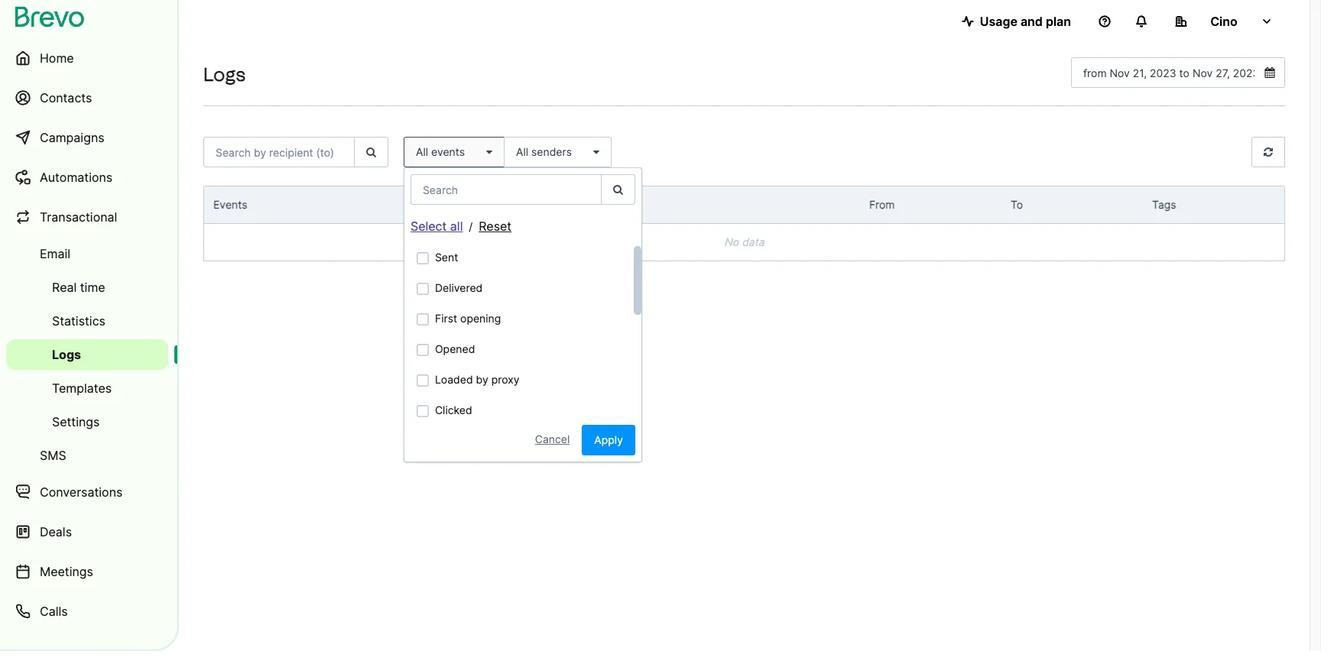 Task type: vqa. For each thing, say whether or not it's contained in the screenshot.
by
yes



Task type: locate. For each thing, give the bounding box(es) containing it.
all
[[416, 145, 428, 158], [516, 145, 529, 158]]

2 caret down image from the left
[[587, 147, 600, 158]]

events
[[213, 198, 247, 211]]

data
[[742, 236, 765, 249]]

cancel
[[535, 433, 570, 446]]

caret down image right "events"
[[480, 147, 493, 158]]

settings link
[[6, 407, 168, 438]]

usage
[[980, 14, 1018, 29]]

real time
[[52, 280, 105, 295]]

all left senders
[[516, 145, 529, 158]]

time
[[80, 280, 105, 295]]

contacts link
[[6, 80, 168, 116]]

all senders
[[516, 145, 572, 158]]

caret down image inside all senders button
[[587, 147, 600, 158]]

0 horizontal spatial all
[[416, 145, 428, 158]]

caret down image for all senders
[[587, 147, 600, 158]]

all for all senders
[[516, 145, 529, 158]]

reset
[[479, 219, 512, 234]]

1 horizontal spatial caret down image
[[587, 147, 600, 158]]

opening
[[460, 312, 501, 325]]

transactional link
[[6, 199, 168, 236]]

apply button
[[582, 425, 636, 456]]

date
[[417, 198, 441, 211]]

apply
[[595, 434, 623, 447]]

1 horizontal spatial logs
[[203, 63, 246, 85]]

logs
[[203, 63, 246, 85], [52, 347, 81, 363]]

1 horizontal spatial all
[[516, 145, 529, 158]]

from
[[870, 198, 895, 211]]

all inside "all events" dropdown button
[[416, 145, 428, 158]]

cancel link
[[523, 427, 582, 452]]

1 caret down image from the left
[[480, 147, 493, 158]]

first
[[435, 312, 457, 325]]

calls link
[[6, 594, 168, 630]]

caret down image inside "all events" dropdown button
[[480, 147, 493, 158]]

None text field
[[1072, 57, 1286, 88]]

caret down image
[[480, 147, 493, 158], [587, 147, 600, 158]]

meetings
[[40, 564, 93, 580]]

events
[[431, 145, 465, 158]]

1 all from the left
[[416, 145, 428, 158]]

email
[[40, 246, 70, 262]]

real
[[52, 280, 77, 295]]

0 vertical spatial logs
[[203, 63, 246, 85]]

and
[[1021, 14, 1043, 29]]

all left "events"
[[416, 145, 428, 158]]

usage and plan
[[980, 14, 1072, 29]]

loaded by proxy
[[435, 373, 520, 386]]

all inside all senders button
[[516, 145, 529, 158]]

cino
[[1211, 14, 1238, 29]]

caret down image right senders
[[587, 147, 600, 158]]

select all / reset
[[411, 219, 512, 234]]

real time link
[[6, 272, 168, 303]]

sent
[[435, 251, 458, 264]]

0 horizontal spatial caret down image
[[480, 147, 493, 158]]

statistics link
[[6, 306, 168, 337]]

email link
[[6, 239, 168, 269]]

select all link
[[411, 219, 463, 234]]

2 all from the left
[[516, 145, 529, 158]]

contacts
[[40, 90, 92, 106]]

0 horizontal spatial logs
[[52, 347, 81, 363]]



Task type: describe. For each thing, give the bounding box(es) containing it.
select
[[411, 219, 447, 234]]

campaigns
[[40, 130, 104, 145]]

campaigns link
[[6, 119, 168, 156]]

sms link
[[6, 441, 168, 471]]

Search by recipient (to) search field
[[203, 137, 355, 168]]

home link
[[6, 40, 168, 76]]

plan
[[1046, 14, 1072, 29]]

no data
[[725, 236, 765, 249]]

Search text field
[[411, 174, 602, 205]]

templates
[[52, 381, 112, 396]]

opened
[[435, 343, 475, 356]]

logs link
[[6, 340, 168, 370]]

statistics
[[52, 314, 106, 329]]

templates link
[[6, 373, 168, 404]]

senders
[[532, 145, 572, 158]]

subject
[[545, 198, 584, 211]]

automations link
[[6, 159, 168, 196]]

to
[[1011, 198, 1024, 211]]

sms
[[40, 448, 66, 464]]

caret down image for all events
[[480, 147, 493, 158]]

deals
[[40, 525, 72, 540]]

deals link
[[6, 514, 168, 551]]

home
[[40, 50, 74, 66]]

automations
[[40, 170, 113, 185]]

proxy
[[492, 373, 520, 386]]

meetings link
[[6, 554, 168, 590]]

conversations
[[40, 485, 123, 500]]

cino button
[[1163, 6, 1286, 37]]

all senders button
[[504, 137, 612, 168]]

reset link
[[479, 219, 512, 234]]

1 vertical spatial logs
[[52, 347, 81, 363]]

all for all events
[[416, 145, 428, 158]]

loaded
[[435, 373, 473, 386]]

settings
[[52, 415, 100, 430]]

calls
[[40, 604, 68, 620]]

no
[[725, 236, 739, 249]]

conversations link
[[6, 474, 168, 511]]

/
[[469, 220, 473, 233]]

all
[[450, 219, 463, 234]]

by
[[476, 373, 489, 386]]

tags
[[1153, 198, 1177, 211]]

all events button
[[404, 137, 505, 168]]

all events
[[416, 145, 465, 158]]

usage and plan button
[[950, 6, 1084, 37]]

first opening
[[435, 312, 501, 325]]

delivered
[[435, 281, 483, 294]]

clicked
[[435, 404, 472, 417]]

transactional
[[40, 210, 117, 225]]



